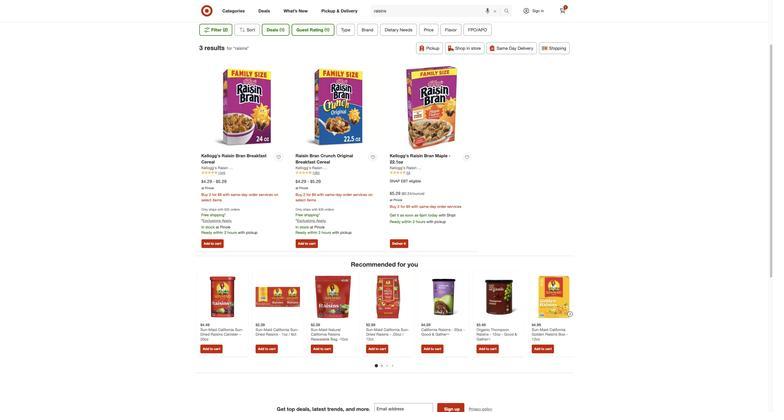 Task type: vqa. For each thing, say whether or not it's contained in the screenshot.
"Dietary Needs" "button"
yes



Task type: describe. For each thing, give the bounding box(es) containing it.
add to cart for $4.59 california raisins - 20oz - good & gather™
[[424, 347, 442, 351]]

add to cart button for $2.39 sun-maid natural california raisins resealable bag -10oz
[[311, 345, 334, 354]]

same day delivery button
[[487, 42, 537, 54]]

kellogg's inside 'kellogg's raisin bran maple - 22.1oz'
[[390, 153, 409, 159]]

bran for kellogg's raisin bran breakfast cereal link
[[236, 153, 246, 159]]

add for $2.39 sun-maid natural california raisins resealable bag -10oz
[[314, 347, 320, 351]]

privacy policy
[[469, 407, 493, 412]]

raisins inside $4.99 sun-maid california golden raisins box - 12oz
[[546, 332, 558, 337]]

kellogg's raisin bran link for kellogg's raisin bran breakfast cereal
[[202, 165, 237, 171]]

privacy
[[469, 407, 482, 412]]

gather™ inside $3.49 organic thompson raisins - 12oz - good & gather™
[[477, 337, 491, 342]]

ready inside get it as soon as 6pm today with shipt ready within 2 hours with pickup
[[390, 219, 401, 224]]

day inside $5.29 ( $0.24 /ounce ) at pinole buy 2 for $9 with same-day order services
[[430, 204, 437, 209]]

$4.99
[[532, 323, 542, 327]]

add for $3.49 organic thompson raisins - 12oz - good & gather™
[[480, 347, 486, 351]]

for inside the '3 results for "raisins"'
[[227, 45, 232, 51]]

$2.39 sun-maid natural california raisins resealable bag -10oz
[[311, 323, 348, 342]]

policy
[[483, 407, 493, 412]]

search
[[502, 9, 515, 14]]

ebt
[[401, 179, 408, 183]]

california for .05oz
[[384, 328, 400, 332]]

dietary needs button
[[380, 24, 417, 36]]

filter
[[211, 27, 222, 33]]

add for $4.59 california raisins - 20oz - good & gather™
[[424, 347, 430, 351]]

$5.29 inside $5.29 ( $0.24 /ounce ) at pinole buy 2 for $9 with same-day order services
[[390, 191, 401, 196]]

bag
[[331, 337, 338, 342]]

ships for breakfast
[[303, 208, 311, 212]]

raisins inside $4.49 sun-maid california sun- dried raisins canister – 20oz
[[211, 332, 223, 337]]

california inside $4.59 california raisins - 20oz - good & gather™
[[422, 328, 438, 332]]

natural
[[329, 328, 341, 332]]

6pm
[[420, 213, 428, 218]]

kellogg's raisin bran link for raisin bran crunch original breakfast cereal
[[296, 165, 332, 171]]

apply. for breakfast
[[316, 218, 327, 223]]

kellogg's raisin bran for kellogg's raisin bran breakfast cereal
[[202, 166, 237, 170]]

shipping for cereal
[[210, 213, 225, 217]]

$5.29 for cereal
[[216, 179, 227, 184]]

search button
[[502, 5, 515, 18]]

cereal inside kellogg's raisin bran breakfast cereal
[[202, 159, 215, 165]]

bran for kellogg's raisin bran link associated with kellogg's raisin bran breakfast cereal
[[229, 166, 237, 170]]

recommended for you
[[351, 261, 419, 268]]

categories link
[[218, 5, 252, 17]]

59
[[407, 171, 411, 175]]

deliver
[[393, 242, 403, 246]]

6 sun- from the left
[[366, 328, 375, 332]]

$4.29 - $5.29 at pinole buy 2 for $9 with same-day order services on select items for crunch
[[296, 179, 373, 202]]

delivery for same day delivery
[[518, 46, 534, 51]]

raisins inside the $2.39 sun-maid california sun- dried raisins - 1oz / 6ct
[[266, 332, 278, 337]]

rating
[[310, 27, 323, 33]]

cart for $2.39 sun-maid natural california raisins resealable bag -10oz
[[325, 347, 331, 351]]

kellogg's raisin bran maple - 22.1oz
[[390, 153, 451, 165]]

snap ebt eligible
[[390, 179, 421, 183]]

1oz
[[282, 332, 288, 337]]

raisin inside 'kellogg's raisin bran maple - 22.1oz'
[[411, 153, 423, 159]]

$4.59
[[422, 323, 431, 327]]

kellogg's raisin bran breakfast cereal link
[[202, 153, 273, 165]]

pickup for kellogg's raisin bran breakfast cereal
[[246, 230, 258, 235]]

pickup for pickup & delivery
[[322, 8, 336, 13]]

12oz inside $4.99 sun-maid california golden raisins box - 12oz
[[532, 337, 541, 342]]

$2.39 sun-maid california sun- dried raisins - 1oz / 6ct
[[256, 323, 299, 337]]

10oz
[[340, 337, 348, 342]]

add for $2.99 sun-maid california sun- dried raisins - .05oz / 12ct
[[369, 347, 375, 351]]

sign for sign in
[[533, 8, 541, 13]]

$2.39 for $2.39 sun-maid natural california raisins resealable bag -10oz
[[311, 323, 320, 327]]

california for 1oz
[[274, 328, 290, 332]]

what's new
[[284, 8, 308, 13]]

fpo/apo button
[[464, 24, 492, 36]]

add to cart button for $3.49 organic thompson raisins - 12oz - good & gather™
[[477, 345, 499, 354]]

guest rating (1)
[[297, 27, 330, 33]]

3
[[200, 44, 203, 51]]

within inside get it as soon as 6pm today with shipt ready within 2 hours with pickup
[[402, 219, 412, 224]]

–
[[239, 332, 242, 337]]

brand
[[362, 27, 374, 33]]

sign up button
[[438, 404, 465, 413]]

pickup & delivery link
[[317, 5, 365, 17]]

needs
[[400, 27, 413, 33]]

"raisins"
[[233, 45, 249, 51]]

gather™ inside $4.59 california raisins - 20oz - good & gather™
[[436, 332, 450, 337]]

1345
[[218, 171, 226, 175]]

kellogg's raisin bran link for kellogg's raisin bran maple - 22.1oz
[[390, 165, 426, 171]]

deals for deals (1)
[[267, 27, 278, 33]]

items for breakfast
[[307, 198, 316, 202]]

same day delivery
[[497, 46, 534, 51]]

$9 for breakfast
[[312, 192, 316, 197]]

$4.29 for raisin bran crunch original breakfast cereal
[[296, 179, 306, 184]]

$5.29 ( $0.24 /ounce ) at pinole buy 2 for $9 with same-day order services
[[390, 191, 462, 209]]

- inside 'kellogg's raisin bran maple - 22.1oz'
[[449, 153, 451, 159]]

shop in store
[[456, 46, 481, 51]]

& inside $4.59 california raisins - 20oz - good & gather™
[[432, 332, 435, 337]]

add to cart for $4.99 sun-maid california golden raisins box - 12oz
[[535, 347, 552, 351]]

type button
[[337, 24, 355, 36]]

canister
[[224, 332, 238, 337]]

golden
[[532, 332, 545, 337]]

add for $2.39 sun-maid california sun- dried raisins - 1oz / 6ct
[[258, 347, 264, 351]]

pinole inside $5.29 ( $0.24 /ounce ) at pinole buy 2 for $9 with same-day order services
[[394, 198, 403, 202]]

deals (1)
[[267, 27, 285, 33]]

maid for sun-maid natural california raisins resealable bag -10oz
[[319, 328, 328, 332]]

exclusions apply. link for breakfast
[[297, 218, 327, 223]]

organic
[[477, 328, 490, 332]]

pickup & delivery
[[322, 8, 358, 13]]

.05oz
[[393, 332, 402, 337]]

$2.39 for $2.39 sun-maid california sun- dried raisins - 1oz / 6ct
[[256, 323, 265, 327]]

bran for kellogg's raisin bran maple - 22.1oz's kellogg's raisin bran link
[[418, 166, 426, 170]]

1 (1) from the left
[[280, 27, 285, 33]]

advertisement region
[[222, 0, 548, 13]]

day for raisin bran crunch original breakfast cereal
[[336, 192, 342, 197]]

hours for raisin bran crunch original breakfast cereal
[[322, 230, 331, 235]]

type
[[341, 27, 351, 33]]

in for sign
[[542, 8, 545, 13]]

pickup for raisin bran crunch original breakfast cereal
[[341, 230, 352, 235]]

12oz inside $3.49 organic thompson raisins - 12oz - good & gather™
[[493, 332, 501, 337]]

original
[[337, 153, 353, 159]]

flavor
[[445, 27, 457, 33]]

shop
[[456, 46, 466, 51]]

within for raisin bran crunch original breakfast cereal
[[308, 230, 318, 235]]

results
[[205, 44, 225, 51]]

dried for sun-maid california sun- dried raisins - 1oz / 6ct
[[256, 332, 265, 337]]

cart for $4.49 sun-maid california sun- dried raisins canister – 20oz
[[214, 347, 220, 351]]

sun- inside "$2.39 sun-maid natural california raisins resealable bag -10oz"
[[311, 328, 319, 332]]

orders for breakfast
[[325, 208, 334, 212]]

good inside $3.49 organic thompson raisins - 12oz - good & gather™
[[505, 332, 514, 337]]

what's
[[284, 8, 298, 13]]

free for breakfast
[[296, 213, 303, 217]]

order for raisin bran crunch original breakfast cereal
[[343, 192, 352, 197]]

20oz inside $4.59 california raisins - 20oz - good & gather™
[[455, 328, 463, 332]]

filter (2)
[[211, 27, 228, 33]]

exclusions for cereal
[[203, 218, 221, 223]]

you
[[408, 261, 419, 268]]

1283
[[313, 171, 320, 175]]

in for kellogg's raisin bran breakfast cereal
[[202, 225, 205, 229]]

pickup button
[[417, 42, 443, 54]]

crunch
[[321, 153, 336, 159]]

$2.99
[[366, 323, 376, 327]]

raisins inside $2.99 sun-maid california sun- dried raisins - .05oz / 12ct
[[377, 332, 389, 337]]

1 sun- from the left
[[201, 328, 209, 332]]

bran inside raisin bran crunch original breakfast cereal
[[310, 153, 320, 159]]

deliver it button
[[390, 240, 409, 248]]

$0.24
[[403, 191, 412, 196]]

cereal inside raisin bran crunch original breakfast cereal
[[317, 159, 330, 165]]

get it as soon as 6pm today with shipt ready within 2 hours with pickup
[[390, 213, 456, 224]]

$4.49 sun-maid california sun- dried raisins canister – 20oz
[[201, 323, 243, 342]]

2 inside get it as soon as 6pm today with shipt ready within 2 hours with pickup
[[413, 219, 415, 224]]

get
[[390, 213, 396, 218]]

/ for .05oz
[[403, 332, 404, 337]]

3 sun- from the left
[[256, 328, 264, 332]]

/ounce
[[412, 191, 424, 196]]

same
[[497, 46, 508, 51]]

add to cart for $3.49 organic thompson raisins - 12oz - good & gather™
[[480, 347, 497, 351]]

$4.59 california raisins - 20oz - good & gather™
[[422, 323, 465, 337]]

guest
[[297, 27, 309, 33]]

kellogg's raisin bran for kellogg's raisin bran maple - 22.1oz
[[390, 166, 426, 170]]

59 link
[[390, 171, 474, 175]]

pickup inside get it as soon as 6pm today with shipt ready within 2 hours with pickup
[[435, 219, 446, 224]]

$4.29 for kellogg's raisin bran breakfast cereal
[[202, 179, 212, 184]]

maid for sun-maid california sun- dried raisins - 1oz / 6ct
[[264, 328, 272, 332]]

sign in
[[533, 8, 545, 13]]

dietary
[[385, 27, 399, 33]]

it for deliver
[[404, 242, 406, 246]]

deals for deals
[[259, 8, 270, 13]]

on for kellogg's raisin bran breakfast cereal
[[274, 192, 279, 197]]

maple
[[436, 153, 448, 159]]

new
[[299, 8, 308, 13]]

dried for sun-maid california sun- dried raisins canister – 20oz
[[201, 332, 210, 337]]

sun- inside $4.99 sun-maid california golden raisins box - 12oz
[[532, 328, 541, 332]]

3 results for "raisins"
[[200, 44, 249, 51]]

to for $4.49 sun-maid california sun- dried raisins canister – 20oz
[[210, 347, 213, 351]]

raisin bran crunch original breakfast cereal link
[[296, 153, 367, 165]]

services inside $5.29 ( $0.24 /ounce ) at pinole buy 2 for $9 with same-day order services
[[448, 204, 462, 209]]

day
[[510, 46, 517, 51]]

cart for $3.49 organic thompson raisins - 12oz - good & gather™
[[491, 347, 497, 351]]

thompson
[[491, 328, 510, 332]]

shipping button
[[540, 42, 570, 54]]

1345 link
[[202, 171, 285, 175]]



Task type: locate. For each thing, give the bounding box(es) containing it.
it right deliver
[[404, 242, 406, 246]]

$2.39 inside "$2.39 sun-maid natural california raisins resealable bag -10oz"
[[311, 323, 320, 327]]

add to cart for $4.49 sun-maid california sun- dried raisins canister – 20oz
[[203, 347, 220, 351]]

sun-maid california sun-dried raisins - .05oz / 12ct image
[[366, 275, 411, 320], [366, 275, 411, 320]]

$9 inside $5.29 ( $0.24 /ounce ) at pinole buy 2 for $9 with same-day order services
[[407, 204, 411, 209]]

2 $4.29 from the left
[[296, 179, 306, 184]]

1 vertical spatial pickup
[[427, 46, 440, 51]]

1
[[566, 6, 567, 9]]

1 horizontal spatial only ships with $35 orders free shipping * * exclusions apply. in stock at  pinole ready within 2 hours with pickup
[[296, 208, 352, 235]]

maid for sun-maid california sun- dried raisins canister – 20oz
[[209, 328, 217, 332]]

1 only ships with $35 orders free shipping * * exclusions apply. in stock at  pinole ready within 2 hours with pickup from the left
[[202, 208, 258, 235]]

1 horizontal spatial it
[[404, 242, 406, 246]]

delivery up the "type"
[[341, 8, 358, 13]]

(
[[402, 191, 403, 196]]

1 horizontal spatial gather™
[[477, 337, 491, 342]]

california raisins - 20oz - good & gather™ image
[[422, 275, 466, 320], [422, 275, 466, 320]]

$4.49
[[201, 323, 210, 327]]

good inside $4.59 california raisins - 20oz - good & gather™
[[422, 332, 431, 337]]

pickup for pickup
[[427, 46, 440, 51]]

1 horizontal spatial 20oz
[[455, 328, 463, 332]]

deals link
[[254, 5, 277, 17]]

kellogg's raisin bran maple - 22.1oz link
[[390, 153, 461, 165]]

0 vertical spatial delivery
[[341, 8, 358, 13]]

2 items from the left
[[307, 198, 316, 202]]

0 horizontal spatial gather™
[[436, 332, 450, 337]]

1 horizontal spatial services
[[353, 192, 368, 197]]

1 $35 from the left
[[225, 208, 230, 212]]

ready for raisin bran crunch original breakfast cereal
[[296, 230, 307, 235]]

$9 down 1345
[[218, 192, 222, 197]]

shipping
[[210, 213, 225, 217], [304, 213, 319, 217]]

add to cart button for $2.99 sun-maid california sun- dried raisins - .05oz / 12ct
[[366, 345, 389, 354]]

$9 down 1283
[[312, 192, 316, 197]]

it
[[397, 213, 399, 218], [404, 242, 406, 246]]

kellogg's up 22.1oz at the top of page
[[390, 153, 409, 159]]

california inside $4.99 sun-maid california golden raisins box - 12oz
[[550, 328, 566, 332]]

2 select from the left
[[296, 198, 306, 202]]

free for cereal
[[202, 213, 209, 217]]

2 $35 from the left
[[319, 208, 324, 212]]

kellogg's down raisin bran crunch original breakfast cereal
[[296, 166, 311, 170]]

day for kellogg's raisin bran breakfast cereal
[[242, 192, 248, 197]]

$5.29 left (
[[390, 191, 401, 196]]

dietary needs
[[385, 27, 413, 33]]

2 / from the left
[[403, 332, 404, 337]]

cart for $4.59 california raisins - 20oz - good & gather™
[[435, 347, 442, 351]]

same- for breakfast
[[325, 192, 336, 197]]

1 horizontal spatial $35
[[319, 208, 324, 212]]

1 cereal from the left
[[202, 159, 215, 165]]

1 vertical spatial 12oz
[[532, 337, 541, 342]]

raisins inside "$2.39 sun-maid natural california raisins resealable bag -10oz"
[[328, 332, 340, 337]]

breakfast inside kellogg's raisin bran breakfast cereal
[[247, 153, 267, 159]]

0 horizontal spatial within
[[213, 230, 223, 235]]

dried inside the $2.39 sun-maid california sun- dried raisins - 1oz / 6ct
[[256, 332, 265, 337]]

1 horizontal spatial hours
[[322, 230, 331, 235]]

1 ships from the left
[[209, 208, 217, 212]]

bran down 'kellogg's raisin bran maple - 22.1oz'
[[418, 166, 426, 170]]

shipping
[[550, 46, 567, 51]]

shipping for breakfast
[[304, 213, 319, 217]]

bran left "maple" at the top
[[425, 153, 434, 159]]

california inside $4.49 sun-maid california sun- dried raisins canister – 20oz
[[218, 328, 234, 332]]

- inside "$2.39 sun-maid natural california raisins resealable bag -10oz"
[[339, 337, 340, 342]]

/ for 1oz
[[289, 332, 290, 337]]

0 horizontal spatial same-
[[231, 192, 242, 197]]

1 horizontal spatial apply.
[[316, 218, 327, 223]]

1 horizontal spatial /
[[403, 332, 404, 337]]

1 horizontal spatial in
[[296, 225, 299, 229]]

0 horizontal spatial &
[[337, 8, 340, 13]]

only for raisin bran crunch original breakfast cereal
[[296, 208, 302, 212]]

ships for cereal
[[209, 208, 217, 212]]

kellogg's raisin bran link up 1345
[[202, 165, 237, 171]]

hours for kellogg's raisin bran breakfast cereal
[[228, 230, 237, 235]]

$4.29 - $5.29 at pinole buy 2 for $9 with same-day order services on select items down 1345 "link"
[[202, 179, 279, 202]]

as left 6pm
[[415, 213, 419, 218]]

1 horizontal spatial delivery
[[518, 46, 534, 51]]

2 (1) from the left
[[325, 27, 330, 33]]

2 stock from the left
[[300, 225, 309, 229]]

1 horizontal spatial 12oz
[[532, 337, 541, 342]]

0 horizontal spatial $4.29
[[202, 179, 212, 184]]

ready
[[390, 219, 401, 224], [202, 230, 212, 235], [296, 230, 307, 235]]

select
[[202, 198, 212, 202], [296, 198, 306, 202]]

0 vertical spatial in
[[542, 8, 545, 13]]

1 horizontal spatial orders
[[325, 208, 334, 212]]

1 horizontal spatial on
[[369, 192, 373, 197]]

12oz down the "thompson"
[[493, 332, 501, 337]]

- inside $4.99 sun-maid california golden raisins box - 12oz
[[567, 332, 568, 337]]

kellogg's down kellogg's raisin bran breakfast cereal
[[202, 166, 217, 170]]

1 select from the left
[[202, 198, 212, 202]]

1 stock from the left
[[206, 225, 215, 229]]

only for kellogg's raisin bran breakfast cereal
[[202, 208, 208, 212]]

dried inside $2.99 sun-maid california sun- dried raisins - .05oz / 12ct
[[366, 332, 376, 337]]

only ships with $35 orders free shipping * * exclusions apply. in stock at  pinole ready within 2 hours with pickup for breakfast
[[296, 208, 352, 235]]

$5.29 down 1283
[[311, 179, 321, 184]]

bran left crunch
[[310, 153, 320, 159]]

california for –
[[218, 328, 234, 332]]

kellogg's raisin bran maple - 22.1oz image
[[390, 66, 474, 150], [390, 66, 474, 150]]

select for breakfast
[[296, 198, 306, 202]]

1 exclusions from the left
[[203, 218, 221, 223]]

organic thompson raisins - 12oz - good & gather™ image
[[477, 275, 522, 320], [477, 275, 522, 320]]

kellogg's raisin bran up 59
[[390, 166, 426, 170]]

apply.
[[222, 218, 232, 223], [316, 218, 327, 223]]

kellogg's for kellogg's raisin bran breakfast cereal
[[202, 166, 217, 170]]

1 horizontal spatial exclusions apply. link
[[297, 218, 327, 223]]

$5.29 down 1345
[[216, 179, 227, 184]]

bran up 1345 "link"
[[236, 153, 246, 159]]

1 horizontal spatial items
[[307, 198, 316, 202]]

2 horizontal spatial dried
[[366, 332, 376, 337]]

delivery
[[341, 8, 358, 13], [518, 46, 534, 51]]

kellogg's raisin bran up 1345
[[202, 166, 237, 170]]

0 horizontal spatial in
[[467, 46, 470, 51]]

5 sun- from the left
[[311, 328, 319, 332]]

1 as from the left
[[401, 213, 404, 218]]

4 maid from the left
[[375, 328, 383, 332]]

dried right the –
[[256, 332, 265, 337]]

soon
[[405, 213, 414, 218]]

2 only ships with $35 orders free shipping * * exclusions apply. in stock at  pinole ready within 2 hours with pickup from the left
[[296, 208, 352, 235]]

3 kellogg's raisin bran from the left
[[390, 166, 426, 170]]

gather™
[[436, 332, 450, 337], [477, 337, 491, 342]]

kellogg's raisin bran breakfast cereal image
[[202, 66, 285, 150], [202, 66, 285, 150]]

None text field
[[375, 404, 434, 413]]

services for kellogg's raisin bran breakfast cereal
[[259, 192, 273, 197]]

dried down the $4.49 on the left bottom
[[201, 332, 210, 337]]

$4.29 - $5.29 at pinole buy 2 for $9 with same-day order services on select items down 1283 link
[[296, 179, 373, 202]]

1 vertical spatial breakfast
[[296, 159, 316, 165]]

stock for cereal
[[206, 225, 215, 229]]

1 horizontal spatial shipping
[[304, 213, 319, 217]]

1 dried from the left
[[201, 332, 210, 337]]

apply. for cereal
[[222, 218, 232, 223]]

1 horizontal spatial $4.29 - $5.29 at pinole buy 2 for $9 with same-day order services on select items
[[296, 179, 373, 202]]

0 horizontal spatial free
[[202, 213, 209, 217]]

2 horizontal spatial within
[[402, 219, 412, 224]]

bran inside 'kellogg's raisin bran maple - 22.1oz'
[[425, 153, 434, 159]]

20oz inside $4.49 sun-maid california sun- dried raisins canister – 20oz
[[201, 337, 209, 342]]

delivery right the day
[[518, 46, 534, 51]]

1 horizontal spatial dried
[[256, 332, 265, 337]]

in left store
[[467, 46, 470, 51]]

flavor button
[[441, 24, 462, 36]]

0 horizontal spatial buy
[[202, 192, 208, 197]]

/ inside $2.99 sun-maid california sun- dried raisins - .05oz / 12ct
[[403, 332, 404, 337]]

2 horizontal spatial &
[[515, 332, 518, 337]]

1 vertical spatial in
[[467, 46, 470, 51]]

shop in store button
[[446, 42, 485, 54]]

0 horizontal spatial $4.29 - $5.29 at pinole buy 2 for $9 with same-day order services on select items
[[202, 179, 279, 202]]

$3.49 organic thompson raisins - 12oz - good & gather™
[[477, 323, 518, 342]]

kellogg's for raisin bran crunch original breakfast cereal
[[296, 166, 311, 170]]

add to cart button
[[202, 240, 224, 248], [296, 240, 318, 248], [201, 345, 223, 354], [256, 345, 278, 354], [311, 345, 334, 354], [366, 345, 389, 354], [422, 345, 444, 354], [477, 345, 499, 354], [532, 345, 555, 354]]

store
[[472, 46, 481, 51]]

0 horizontal spatial $2.39
[[256, 323, 265, 327]]

hours inside get it as soon as 6pm today with shipt ready within 2 hours with pickup
[[416, 219, 426, 224]]

2 in from the left
[[296, 225, 299, 229]]

0 vertical spatial deals
[[259, 8, 270, 13]]

california inside "$2.39 sun-maid natural california raisins resealable bag -10oz"
[[311, 332, 327, 337]]

cart for $4.99 sun-maid california golden raisins box - 12oz
[[546, 347, 552, 351]]

maid inside "$2.39 sun-maid natural california raisins resealable bag -10oz"
[[319, 328, 328, 332]]

2 kellogg's raisin bran from the left
[[296, 166, 332, 170]]

0 vertical spatial breakfast
[[247, 153, 267, 159]]

1 good from the left
[[422, 332, 431, 337]]

breakfast up 1283
[[296, 159, 316, 165]]

(1) left guest
[[280, 27, 285, 33]]

in left 1 link
[[542, 8, 545, 13]]

add to cart for $2.39 sun-maid california sun- dried raisins - 1oz / 6ct
[[258, 347, 276, 351]]

delivery inside button
[[518, 46, 534, 51]]

sign
[[533, 8, 541, 13], [445, 407, 454, 412]]

0 horizontal spatial day
[[242, 192, 248, 197]]

add to cart button for $4.99 sun-maid california golden raisins box - 12oz
[[532, 345, 555, 354]]

bran down raisin bran crunch original breakfast cereal
[[324, 166, 332, 170]]

2 good from the left
[[505, 332, 514, 337]]

2 $4.29 - $5.29 at pinole buy 2 for $9 with same-day order services on select items from the left
[[296, 179, 373, 202]]

2 shipping from the left
[[304, 213, 319, 217]]

california inside the $2.39 sun-maid california sun- dried raisins - 1oz / 6ct
[[274, 328, 290, 332]]

0 vertical spatial 12oz
[[493, 332, 501, 337]]

raisins inside $3.49 organic thompson raisins - 12oz - good & gather™
[[477, 332, 489, 337]]

0 horizontal spatial in
[[202, 225, 205, 229]]

$9 for cereal
[[218, 192, 222, 197]]

to for $3.49 organic thompson raisins - 12oz - good & gather™
[[487, 347, 490, 351]]

1 orders from the left
[[231, 208, 240, 212]]

kellogg's raisin bran link up 59
[[390, 165, 426, 171]]

day up today
[[430, 204, 437, 209]]

1 horizontal spatial in
[[542, 8, 545, 13]]

add for $4.99 sun-maid california golden raisins box - 12oz
[[535, 347, 541, 351]]

- inside $2.99 sun-maid california sun- dried raisins - .05oz / 12ct
[[390, 332, 392, 337]]

deals up the deals (1)
[[259, 8, 270, 13]]

raisin inside raisin bran crunch original breakfast cereal
[[296, 153, 309, 159]]

$4.29 - $5.29 at pinole buy 2 for $9 with same-day order services on select items for bran
[[202, 179, 279, 202]]

1 $4.29 from the left
[[202, 179, 212, 184]]

1 vertical spatial it
[[404, 242, 406, 246]]

price
[[424, 27, 434, 33]]

2 horizontal spatial $5.29
[[390, 191, 401, 196]]

12ct
[[366, 337, 374, 342]]

add to cart for $2.39 sun-maid natural california raisins resealable bag -10oz
[[314, 347, 331, 351]]

maid inside $4.99 sun-maid california golden raisins box - 12oz
[[541, 328, 549, 332]]

1 $4.29 - $5.29 at pinole buy 2 for $9 with same-day order services on select items from the left
[[202, 179, 279, 202]]

day
[[242, 192, 248, 197], [336, 192, 342, 197], [430, 204, 437, 209]]

0 horizontal spatial breakfast
[[247, 153, 267, 159]]

at inside $5.29 ( $0.24 /ounce ) at pinole buy 2 for $9 with same-day order services
[[390, 198, 393, 202]]

1 $2.39 from the left
[[256, 323, 265, 327]]

bran for kellogg's raisin bran maple - 22.1oz link
[[425, 153, 434, 159]]

order up today
[[438, 204, 447, 209]]

1 horizontal spatial breakfast
[[296, 159, 316, 165]]

same- for cereal
[[231, 192, 242, 197]]

only ships with $35 orders free shipping * * exclusions apply. in stock at  pinole ready within 2 hours with pickup
[[202, 208, 258, 235], [296, 208, 352, 235]]

& inside $3.49 organic thompson raisins - 12oz - good & gather™
[[515, 332, 518, 337]]

2 inside $5.29 ( $0.24 /ounce ) at pinole buy 2 for $9 with same-day order services
[[398, 204, 400, 209]]

sign up
[[445, 407, 460, 412]]

0 horizontal spatial as
[[401, 213, 404, 218]]

3 dried from the left
[[366, 332, 376, 337]]

What can we help you find? suggestions appear below search field
[[371, 5, 506, 17]]

1 horizontal spatial ships
[[303, 208, 311, 212]]

0 horizontal spatial order
[[249, 192, 258, 197]]

pickup
[[435, 219, 446, 224], [246, 230, 258, 235], [341, 230, 352, 235]]

0 horizontal spatial stock
[[206, 225, 215, 229]]

1 horizontal spatial (1)
[[325, 27, 330, 33]]

0 horizontal spatial items
[[213, 198, 222, 202]]

within for kellogg's raisin bran breakfast cereal
[[213, 230, 223, 235]]

2 as from the left
[[415, 213, 419, 218]]

2 ships from the left
[[303, 208, 311, 212]]

ships
[[209, 208, 217, 212], [303, 208, 311, 212]]

2 orders from the left
[[325, 208, 334, 212]]

exclusions for breakfast
[[297, 218, 315, 223]]

services
[[259, 192, 273, 197], [353, 192, 368, 197], [448, 204, 462, 209]]

1 horizontal spatial only
[[296, 208, 302, 212]]

kellogg's
[[202, 153, 221, 159], [390, 153, 409, 159], [202, 166, 217, 170], [296, 166, 311, 170], [390, 166, 406, 170]]

maid inside the $2.39 sun-maid california sun- dried raisins - 1oz / 6ct
[[264, 328, 272, 332]]

bran inside kellogg's raisin bran breakfast cereal
[[236, 153, 246, 159]]

1 on from the left
[[274, 192, 279, 197]]

kellogg's inside kellogg's raisin bran breakfast cereal
[[202, 153, 221, 159]]

&
[[337, 8, 340, 13], [432, 332, 435, 337], [515, 332, 518, 337]]

breakfast inside raisin bran crunch original breakfast cereal
[[296, 159, 316, 165]]

snap
[[390, 179, 400, 183]]

deliver it
[[393, 242, 406, 246]]

delivery for pickup & delivery
[[341, 8, 358, 13]]

raisin bran crunch original breakfast cereal
[[296, 153, 353, 165]]

20oz left organic
[[455, 328, 463, 332]]

california up .05oz
[[384, 328, 400, 332]]

kellogg's raisin bran up 1283
[[296, 166, 332, 170]]

kellogg's raisin bran link
[[202, 165, 237, 171], [296, 165, 332, 171], [390, 165, 426, 171]]

to for $4.59 california raisins - 20oz - good & gather™
[[431, 347, 434, 351]]

8 sun- from the left
[[532, 328, 541, 332]]

0 horizontal spatial exclusions apply. link
[[203, 218, 232, 223]]

kellogg's raisin bran for raisin bran crunch original breakfast cereal
[[296, 166, 332, 170]]

2 $2.39 from the left
[[311, 323, 320, 327]]

0 horizontal spatial 20oz
[[201, 337, 209, 342]]

in for raisin bran crunch original breakfast cereal
[[296, 225, 299, 229]]

1 maid from the left
[[209, 328, 217, 332]]

2 horizontal spatial order
[[438, 204, 447, 209]]

1 horizontal spatial free
[[296, 213, 303, 217]]

2 horizontal spatial services
[[448, 204, 462, 209]]

$2.39 inside the $2.39 sun-maid california sun- dried raisins - 1oz / 6ct
[[256, 323, 265, 327]]

22.1oz
[[390, 159, 403, 165]]

up
[[455, 407, 460, 412]]

1 horizontal spatial cereal
[[317, 159, 330, 165]]

1283 link
[[296, 171, 380, 175]]

0 vertical spatial pickup
[[322, 8, 336, 13]]

same- up 6pm
[[420, 204, 430, 209]]

(1)
[[280, 27, 285, 33], [325, 27, 330, 33]]

sun-maid natural california raisins resealable bag -10oz image
[[311, 275, 356, 320], [311, 275, 356, 320]]

0 vertical spatial gather™
[[436, 332, 450, 337]]

on for raisin bran crunch original breakfast cereal
[[369, 192, 373, 197]]

california up "resealable"
[[311, 332, 327, 337]]

buy for cereal
[[202, 192, 208, 197]]

- inside the $2.39 sun-maid california sun- dried raisins - 1oz / 6ct
[[279, 332, 281, 337]]

/ inside the $2.39 sun-maid california sun- dried raisins - 1oz / 6ct
[[289, 332, 290, 337]]

1 apply. from the left
[[222, 218, 232, 223]]

2 horizontal spatial ready
[[390, 219, 401, 224]]

buy for breakfast
[[296, 192, 302, 197]]

4 sun- from the left
[[291, 328, 299, 332]]

in inside button
[[467, 46, 470, 51]]

1 horizontal spatial sign
[[533, 8, 541, 13]]

dried for sun-maid california sun- dried raisins - .05oz / 12ct
[[366, 332, 376, 337]]

items for cereal
[[213, 198, 222, 202]]

2 apply. from the left
[[316, 218, 327, 223]]

$5.29 for breakfast
[[311, 179, 321, 184]]

sign in link
[[519, 5, 553, 17]]

1 horizontal spatial &
[[432, 332, 435, 337]]

$9
[[218, 192, 222, 197], [312, 192, 316, 197], [407, 204, 411, 209]]

privacy policy link
[[469, 407, 493, 412]]

1 in from the left
[[202, 225, 205, 229]]

1 kellogg's raisin bran from the left
[[202, 166, 237, 170]]

0 horizontal spatial only ships with $35 orders free shipping * * exclusions apply. in stock at  pinole ready within 2 hours with pickup
[[202, 208, 258, 235]]

eligible
[[409, 179, 421, 183]]

pickup up rating
[[322, 8, 336, 13]]

2 exclusions from the left
[[297, 218, 315, 223]]

day down 1283 link
[[336, 192, 342, 197]]

sign inside button
[[445, 407, 454, 412]]

kellogg's up 1345
[[202, 153, 221, 159]]

stock for breakfast
[[300, 225, 309, 229]]

2 exclusions apply. link from the left
[[297, 218, 327, 223]]

what's new link
[[279, 5, 315, 17]]

1 horizontal spatial $4.29
[[296, 179, 306, 184]]

to for $2.39 sun-maid natural california raisins resealable bag -10oz
[[321, 347, 324, 351]]

with inside $5.29 ( $0.24 /ounce ) at pinole buy 2 for $9 with same-day order services
[[412, 204, 419, 209]]

bran down kellogg's raisin bran breakfast cereal
[[229, 166, 237, 170]]

california up the canister at the left of page
[[218, 328, 234, 332]]

2 cereal from the left
[[317, 159, 330, 165]]

1 only from the left
[[202, 208, 208, 212]]

0 horizontal spatial it
[[397, 213, 399, 218]]

0 horizontal spatial kellogg's raisin bran link
[[202, 165, 237, 171]]

2 maid from the left
[[264, 328, 272, 332]]

0 horizontal spatial orders
[[231, 208, 240, 212]]

maid for sun-maid california golden raisins box - 12oz
[[541, 328, 549, 332]]

california up box
[[550, 328, 566, 332]]

/ right .05oz
[[403, 332, 404, 337]]

2 horizontal spatial same-
[[420, 204, 430, 209]]

order down 1283 link
[[343, 192, 352, 197]]

sign left 1 link
[[533, 8, 541, 13]]

shipt
[[447, 213, 456, 218]]

sign left up
[[445, 407, 454, 412]]

0 horizontal spatial cereal
[[202, 159, 215, 165]]

add to cart for $2.99 sun-maid california sun- dried raisins - .05oz / 12ct
[[369, 347, 386, 351]]

bran
[[236, 153, 246, 159], [310, 153, 320, 159], [425, 153, 434, 159], [229, 166, 237, 170], [324, 166, 332, 170], [418, 166, 426, 170]]

stock
[[206, 225, 215, 229], [300, 225, 309, 229]]

raisin inside kellogg's raisin bran breakfast cereal
[[222, 153, 235, 159]]

3 kellogg's raisin bran link from the left
[[390, 165, 426, 171]]

0 horizontal spatial good
[[422, 332, 431, 337]]

12oz down the 'golden'
[[532, 337, 541, 342]]

2 dried from the left
[[256, 332, 265, 337]]

only ships with $35 orders free shipping * * exclusions apply. in stock at  pinole ready within 2 hours with pickup for cereal
[[202, 208, 258, 235]]

2 kellogg's raisin bran link from the left
[[296, 165, 332, 171]]

good down the "thompson"
[[505, 332, 514, 337]]

deals down 'deals' link
[[267, 27, 278, 33]]

add to cart button for $4.49 sun-maid california sun- dried raisins canister – 20oz
[[201, 345, 223, 354]]

only
[[202, 208, 208, 212], [296, 208, 302, 212]]

5 maid from the left
[[541, 328, 549, 332]]

2 sun- from the left
[[235, 328, 243, 332]]

1 vertical spatial deals
[[267, 27, 278, 33]]

hours
[[416, 219, 426, 224], [228, 230, 237, 235], [322, 230, 331, 235]]

1 horizontal spatial day
[[336, 192, 342, 197]]

$5.29
[[216, 179, 227, 184], [311, 179, 321, 184], [390, 191, 401, 196]]

1 horizontal spatial select
[[296, 198, 306, 202]]

it inside get it as soon as 6pm today with shipt ready within 2 hours with pickup
[[397, 213, 399, 218]]

california up '1oz'
[[274, 328, 290, 332]]

0 horizontal spatial only
[[202, 208, 208, 212]]

to for $4.99 sun-maid california golden raisins box - 12oz
[[542, 347, 545, 351]]

fpo/apo
[[468, 27, 487, 33]]

1 horizontal spatial $5.29
[[311, 179, 321, 184]]

1 vertical spatial 20oz
[[201, 337, 209, 342]]

same- inside $5.29 ( $0.24 /ounce ) at pinole buy 2 for $9 with same-day order services
[[420, 204, 430, 209]]

kellogg's raisin bran link up 1283
[[296, 165, 332, 171]]

1 horizontal spatial exclusions
[[297, 218, 315, 223]]

to for $2.99 sun-maid california sun- dried raisins - .05oz / 12ct
[[376, 347, 379, 351]]

$35
[[225, 208, 230, 212], [319, 208, 324, 212]]

order inside $5.29 ( $0.24 /ounce ) at pinole buy 2 for $9 with same-day order services
[[438, 204, 447, 209]]

/ left 6ct
[[289, 332, 290, 337]]

1 horizontal spatial $2.39
[[311, 323, 320, 327]]

exclusions apply. link
[[203, 218, 232, 223], [297, 218, 327, 223]]

california inside $2.99 sun-maid california sun- dried raisins - .05oz / 12ct
[[384, 328, 400, 332]]

1 vertical spatial delivery
[[518, 46, 534, 51]]

raisins inside $4.59 california raisins - 20oz - good & gather™
[[439, 328, 451, 332]]

sun-maid california sun-dried raisins canister – 20oz image
[[201, 275, 245, 320], [201, 275, 245, 320]]

recommended
[[351, 261, 396, 268]]

good
[[422, 332, 431, 337], [505, 332, 514, 337]]

add to cart button for $4.59 california raisins - 20oz - good & gather™
[[422, 345, 444, 354]]

20oz down the $4.49 on the left bottom
[[201, 337, 209, 342]]

sort
[[247, 27, 255, 33]]

2 free from the left
[[296, 213, 303, 217]]

breakfast up 1345 "link"
[[247, 153, 267, 159]]

2 on from the left
[[369, 192, 373, 197]]

sun-maid california sun-dried raisins - 1oz / 6ct image
[[256, 275, 300, 320], [256, 275, 300, 320]]

it inside button
[[404, 242, 406, 246]]

1 horizontal spatial order
[[343, 192, 352, 197]]

pickup
[[322, 8, 336, 13], [427, 46, 440, 51]]

cart for $2.99 sun-maid california sun- dried raisins - .05oz / 12ct
[[380, 347, 386, 351]]

day down 1345 "link"
[[242, 192, 248, 197]]

2 horizontal spatial kellogg's raisin bran link
[[390, 165, 426, 171]]

dried up "12ct"
[[366, 332, 376, 337]]

as left soon
[[401, 213, 404, 218]]

california down $4.59 on the right bottom of the page
[[422, 328, 438, 332]]

california for 12oz
[[550, 328, 566, 332]]

2 horizontal spatial pickup
[[435, 219, 446, 224]]

box
[[559, 332, 566, 337]]

good down $4.59 on the right bottom of the page
[[422, 332, 431, 337]]

items
[[213, 198, 222, 202], [307, 198, 316, 202]]

0 vertical spatial 20oz
[[455, 328, 463, 332]]

add to cart button for $2.39 sun-maid california sun- dried raisins - 1oz / 6ct
[[256, 345, 278, 354]]

order for kellogg's raisin bran breakfast cereal
[[249, 192, 258, 197]]

buy
[[202, 192, 208, 197], [296, 192, 302, 197], [390, 204, 397, 209]]

1 free from the left
[[202, 213, 209, 217]]

0 horizontal spatial pickup
[[322, 8, 336, 13]]

order down 1345 "link"
[[249, 192, 258, 197]]

1 horizontal spatial pickup
[[427, 46, 440, 51]]

0 horizontal spatial exclusions
[[203, 218, 221, 223]]

it right the get
[[397, 213, 399, 218]]

sun-maid california golden raisins box - 12oz image
[[532, 275, 577, 320], [532, 275, 577, 320]]

pinole
[[205, 186, 214, 190], [300, 186, 308, 190], [394, 198, 403, 202], [220, 225, 231, 229], [315, 225, 325, 229]]

for inside $5.29 ( $0.24 /ounce ) at pinole buy 2 for $9 with same-day order services
[[401, 204, 406, 209]]

exclusions apply. link for cereal
[[203, 218, 232, 223]]

3 maid from the left
[[319, 328, 328, 332]]

1 exclusions apply. link from the left
[[203, 218, 232, 223]]

raisin bran crunch original breakfast cereal image
[[296, 66, 380, 150], [296, 66, 380, 150]]

0 horizontal spatial hours
[[228, 230, 237, 235]]

same- down 1345 "link"
[[231, 192, 242, 197]]

0 horizontal spatial on
[[274, 192, 279, 197]]

1 items from the left
[[213, 198, 222, 202]]

in
[[542, 8, 545, 13], [467, 46, 470, 51]]

kellogg's down 22.1oz at the top of page
[[390, 166, 406, 170]]

services for raisin bran crunch original breakfast cereal
[[353, 192, 368, 197]]

orders for cereal
[[231, 208, 240, 212]]

maid for sun-maid california sun- dried raisins - .05oz / 12ct
[[375, 328, 383, 332]]

it for get
[[397, 213, 399, 218]]

1 horizontal spatial kellogg's raisin bran
[[296, 166, 332, 170]]

0 vertical spatial sign
[[533, 8, 541, 13]]

ready for kellogg's raisin bran breakfast cereal
[[202, 230, 212, 235]]

pickup inside button
[[427, 46, 440, 51]]

maid inside $4.49 sun-maid california sun- dried raisins canister – 20oz
[[209, 328, 217, 332]]

1 horizontal spatial kellogg's raisin bran link
[[296, 165, 332, 171]]

to for $2.39 sun-maid california sun- dried raisins - 1oz / 6ct
[[265, 347, 269, 351]]

$4.29 - $5.29 at pinole buy 2 for $9 with same-day order services on select items
[[202, 179, 279, 202], [296, 179, 373, 202]]

same- down 1283 link
[[325, 192, 336, 197]]

2 only from the left
[[296, 208, 302, 212]]

maid inside $2.99 sun-maid california sun- dried raisins - .05oz / 12ct
[[375, 328, 383, 332]]

1 shipping from the left
[[210, 213, 225, 217]]

2 horizontal spatial buy
[[390, 204, 397, 209]]

1 horizontal spatial good
[[505, 332, 514, 337]]

1 kellogg's raisin bran link from the left
[[202, 165, 237, 171]]

add for $4.49 sun-maid california sun- dried raisins canister – 20oz
[[203, 347, 209, 351]]

within
[[402, 219, 412, 224], [213, 230, 223, 235], [308, 230, 318, 235]]

7 sun- from the left
[[401, 328, 409, 332]]

sort button
[[235, 24, 260, 36]]

0 horizontal spatial $5.29
[[216, 179, 227, 184]]

0 horizontal spatial delivery
[[341, 8, 358, 13]]

0 horizontal spatial $9
[[218, 192, 222, 197]]

1 / from the left
[[289, 332, 290, 337]]

(1) right rating
[[325, 27, 330, 33]]

bran for kellogg's raisin bran link associated with raisin bran crunch original breakfast cereal
[[324, 166, 332, 170]]

buy inside $5.29 ( $0.24 /ounce ) at pinole buy 2 for $9 with same-day order services
[[390, 204, 397, 209]]

$4.99 sun-maid california golden raisins box - 12oz
[[532, 323, 568, 342]]

sign for sign up
[[445, 407, 454, 412]]

$9 up soon
[[407, 204, 411, 209]]

pickup down price button
[[427, 46, 440, 51]]

dried inside $4.49 sun-maid california sun- dried raisins canister – 20oz
[[201, 332, 210, 337]]



